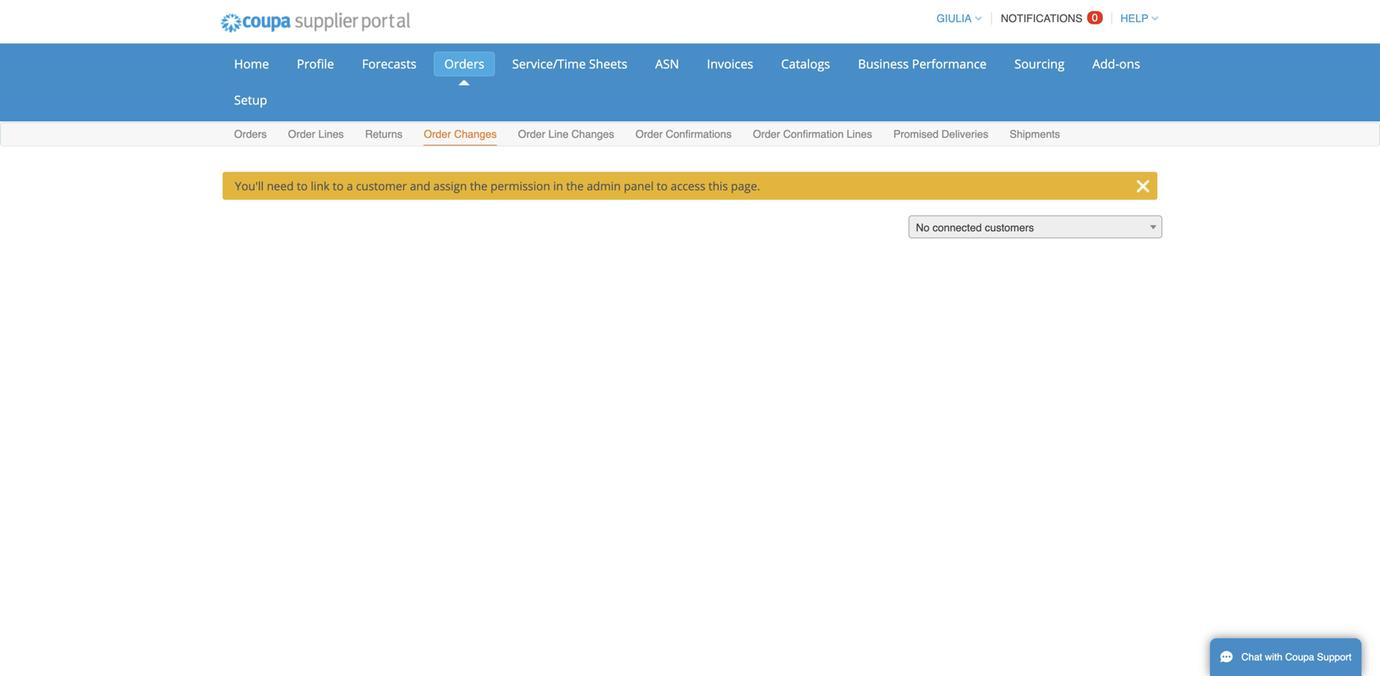 Task type: describe. For each thing, give the bounding box(es) containing it.
asn link
[[645, 52, 690, 76]]

returns link
[[364, 124, 403, 146]]

business performance link
[[847, 52, 997, 76]]

coupa
[[1285, 652, 1314, 664]]

service/time sheets link
[[502, 52, 638, 76]]

order confirmations link
[[635, 124, 732, 146]]

No connected customers field
[[909, 216, 1162, 239]]

connected
[[933, 222, 982, 234]]

2 the from the left
[[566, 178, 584, 194]]

2 changes from the left
[[571, 128, 614, 140]]

order confirmations
[[635, 128, 732, 140]]

customer
[[356, 178, 407, 194]]

notifications 0
[[1001, 12, 1098, 25]]

service/time
[[512, 55, 586, 72]]

in
[[553, 178, 563, 194]]

home
[[234, 55, 269, 72]]

giulia link
[[929, 12, 981, 25]]

permission
[[491, 178, 550, 194]]

catalogs
[[781, 55, 830, 72]]

no
[[916, 222, 930, 234]]

shipments link
[[1009, 124, 1061, 146]]

add-
[[1092, 55, 1119, 72]]

confirmations
[[666, 128, 732, 140]]

profile
[[297, 55, 334, 72]]

with
[[1265, 652, 1283, 664]]

invoices
[[707, 55, 753, 72]]

order for order confirmations
[[635, 128, 663, 140]]

service/time sheets
[[512, 55, 627, 72]]

3 to from the left
[[657, 178, 668, 194]]

promised deliveries
[[893, 128, 988, 140]]

1 to from the left
[[297, 178, 308, 194]]

link
[[311, 178, 330, 194]]

0 vertical spatial orders
[[444, 55, 484, 72]]

promised
[[893, 128, 939, 140]]

profile link
[[286, 52, 345, 76]]

order line changes
[[518, 128, 614, 140]]

order lines
[[288, 128, 344, 140]]

order confirmation lines link
[[752, 124, 873, 146]]

customers
[[985, 222, 1034, 234]]

support
[[1317, 652, 1352, 664]]

No connected customers text field
[[909, 216, 1162, 239]]

catalogs link
[[770, 52, 841, 76]]

you'll
[[235, 178, 264, 194]]

1 lines from the left
[[318, 128, 344, 140]]

performance
[[912, 55, 987, 72]]

invoices link
[[696, 52, 764, 76]]

0
[[1092, 12, 1098, 24]]

setup link
[[223, 88, 278, 113]]

forecasts
[[362, 55, 417, 72]]

you'll need to link to a customer and assign the permission in the admin panel to access this page.
[[235, 178, 760, 194]]



Task type: locate. For each thing, give the bounding box(es) containing it.
0 horizontal spatial the
[[470, 178, 488, 194]]

order for order lines
[[288, 128, 315, 140]]

1 horizontal spatial changes
[[571, 128, 614, 140]]

promised deliveries link
[[893, 124, 989, 146]]

orders up order changes
[[444, 55, 484, 72]]

to left link
[[297, 178, 308, 194]]

need
[[267, 178, 294, 194]]

orders link
[[434, 52, 495, 76], [233, 124, 268, 146]]

1 order from the left
[[288, 128, 315, 140]]

order up assign
[[424, 128, 451, 140]]

and
[[410, 178, 430, 194]]

orders link up order changes
[[434, 52, 495, 76]]

forecasts link
[[351, 52, 427, 76]]

2 horizontal spatial to
[[657, 178, 668, 194]]

1 horizontal spatial lines
[[847, 128, 872, 140]]

0 horizontal spatial changes
[[454, 128, 497, 140]]

0 horizontal spatial orders
[[234, 128, 267, 140]]

1 the from the left
[[470, 178, 488, 194]]

order up link
[[288, 128, 315, 140]]

order changes
[[424, 128, 497, 140]]

navigation
[[929, 2, 1158, 35]]

to
[[297, 178, 308, 194], [333, 178, 344, 194], [657, 178, 668, 194]]

1 vertical spatial orders link
[[233, 124, 268, 146]]

help
[[1121, 12, 1148, 25]]

chat
[[1241, 652, 1262, 664]]

add-ons
[[1092, 55, 1140, 72]]

4 order from the left
[[635, 128, 663, 140]]

admin
[[587, 178, 621, 194]]

orders down setup link
[[234, 128, 267, 140]]

changes up you'll need to link to a customer and assign the permission in the admin panel to access this page.
[[454, 128, 497, 140]]

order left confirmation
[[753, 128, 780, 140]]

lines right confirmation
[[847, 128, 872, 140]]

line
[[548, 128, 569, 140]]

3 order from the left
[[518, 128, 545, 140]]

chat with coupa support
[[1241, 652, 1352, 664]]

1 horizontal spatial orders link
[[434, 52, 495, 76]]

the
[[470, 178, 488, 194], [566, 178, 584, 194]]

lines left returns
[[318, 128, 344, 140]]

1 changes from the left
[[454, 128, 497, 140]]

order
[[288, 128, 315, 140], [424, 128, 451, 140], [518, 128, 545, 140], [635, 128, 663, 140], [753, 128, 780, 140]]

lines
[[318, 128, 344, 140], [847, 128, 872, 140]]

2 to from the left
[[333, 178, 344, 194]]

coupa supplier portal image
[[209, 2, 421, 44]]

order changes link
[[423, 124, 498, 146]]

navigation containing notifications 0
[[929, 2, 1158, 35]]

to right panel
[[657, 178, 668, 194]]

2 lines from the left
[[847, 128, 872, 140]]

1 horizontal spatial the
[[566, 178, 584, 194]]

the right in
[[566, 178, 584, 194]]

orders
[[444, 55, 484, 72], [234, 128, 267, 140]]

home link
[[223, 52, 280, 76]]

1 horizontal spatial orders
[[444, 55, 484, 72]]

business
[[858, 55, 909, 72]]

order left confirmations at the top of page
[[635, 128, 663, 140]]

shipments
[[1010, 128, 1060, 140]]

a
[[347, 178, 353, 194]]

0 horizontal spatial lines
[[318, 128, 344, 140]]

1 vertical spatial orders
[[234, 128, 267, 140]]

changes right line
[[571, 128, 614, 140]]

sourcing link
[[1004, 52, 1075, 76]]

orders link down setup link
[[233, 124, 268, 146]]

this
[[708, 178, 728, 194]]

giulia
[[937, 12, 972, 25]]

confirmation
[[783, 128, 844, 140]]

no connected customers
[[916, 222, 1034, 234]]

deliveries
[[942, 128, 988, 140]]

business performance
[[858, 55, 987, 72]]

order confirmation lines
[[753, 128, 872, 140]]

order lines link
[[287, 124, 345, 146]]

notifications
[[1001, 12, 1083, 25]]

to left a
[[333, 178, 344, 194]]

asn
[[655, 55, 679, 72]]

0 vertical spatial orders link
[[434, 52, 495, 76]]

page.
[[731, 178, 760, 194]]

access
[[671, 178, 705, 194]]

order for order confirmation lines
[[753, 128, 780, 140]]

setup
[[234, 92, 267, 108]]

order for order line changes
[[518, 128, 545, 140]]

add-ons link
[[1082, 52, 1151, 76]]

returns
[[365, 128, 402, 140]]

ons
[[1119, 55, 1140, 72]]

panel
[[624, 178, 654, 194]]

the right assign
[[470, 178, 488, 194]]

sourcing
[[1015, 55, 1065, 72]]

order left line
[[518, 128, 545, 140]]

changes
[[454, 128, 497, 140], [571, 128, 614, 140]]

sheets
[[589, 55, 627, 72]]

order for order changes
[[424, 128, 451, 140]]

help link
[[1113, 12, 1158, 25]]

0 horizontal spatial orders link
[[233, 124, 268, 146]]

2 order from the left
[[424, 128, 451, 140]]

order line changes link
[[517, 124, 615, 146]]

1 horizontal spatial to
[[333, 178, 344, 194]]

assign
[[433, 178, 467, 194]]

5 order from the left
[[753, 128, 780, 140]]

chat with coupa support button
[[1210, 639, 1361, 677]]

0 horizontal spatial to
[[297, 178, 308, 194]]



Task type: vqa. For each thing, say whether or not it's contained in the screenshot.
SHIPMENTS
yes



